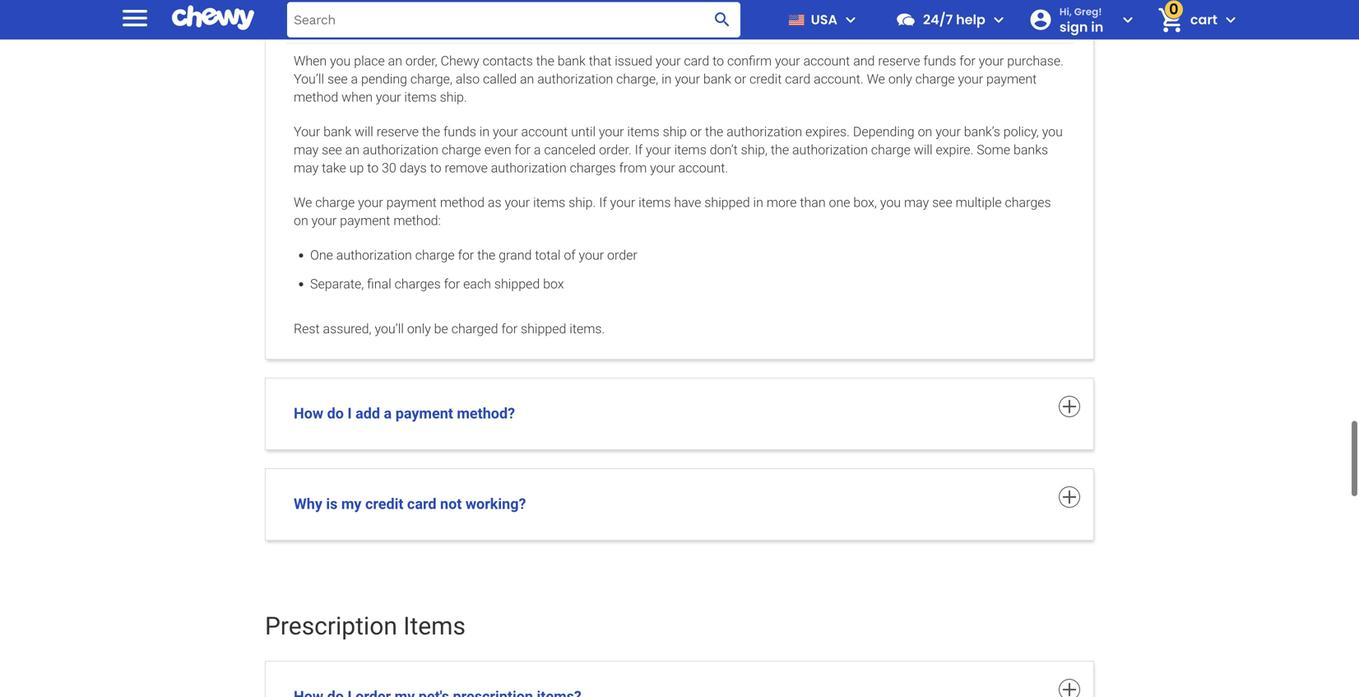 Task type: locate. For each thing, give the bounding box(es) containing it.
1 vertical spatial multiple
[[956, 195, 1002, 210]]

1 vertical spatial on
[[918, 124, 933, 140]]

1 horizontal spatial charge,
[[617, 71, 659, 87]]

0 vertical spatial credit
[[750, 71, 782, 87]]

authorization up ship,
[[727, 124, 803, 140]]

the right contacts
[[536, 53, 555, 69]]

0 vertical spatial will
[[355, 124, 374, 140]]

0 vertical spatial account.
[[814, 71, 864, 87]]

are
[[326, 12, 347, 29]]

0 vertical spatial you
[[330, 53, 351, 69]]

or inside when you place an order, chewy contacts the bank that issued your card to confirm your account and reserve funds for your purchase. you'll see a pending charge, also called an authorization charge, in your bank or credit card account. we only charge your payment method when your items ship.
[[735, 71, 747, 87]]

may down the your
[[294, 142, 319, 158]]

for down help
[[960, 53, 976, 69]]

bank
[[558, 53, 586, 69], [704, 71, 732, 87], [324, 124, 352, 140]]

an up pending
[[388, 53, 403, 69]]

a left single
[[604, 12, 612, 29]]

remove
[[445, 160, 488, 176]]

payment down purchase.
[[987, 71, 1038, 87]]

more
[[767, 195, 797, 210]]

charge down depending
[[872, 142, 911, 158]]

0 vertical spatial in
[[662, 71, 672, 87]]

account inside when you place an order, chewy contacts the bank that issued your card to confirm your account and reserve funds for your purchase. you'll see a pending charge, also called an authorization charge, in your bank or credit card account. we only charge your payment method when your items ship.
[[804, 53, 851, 69]]

1 vertical spatial see
[[322, 142, 342, 158]]

card
[[549, 12, 578, 29], [684, 53, 710, 69], [786, 71, 811, 87], [407, 496, 437, 513]]

0 horizontal spatial ship.
[[440, 89, 467, 105]]

1 vertical spatial account
[[522, 124, 568, 140]]

separate, final charges for each shipped box
[[310, 276, 564, 292]]

shipped down grand
[[495, 276, 540, 292]]

why left is at the left bottom of the page
[[294, 496, 323, 513]]

box
[[543, 276, 564, 292]]

ship
[[663, 124, 687, 140]]

1 vertical spatial we
[[294, 195, 312, 210]]

1 horizontal spatial will
[[914, 142, 933, 158]]

0 vertical spatial only
[[889, 71, 913, 87]]

multiple up order,
[[389, 12, 444, 29]]

0 vertical spatial on
[[504, 12, 521, 29]]

menu image
[[119, 1, 151, 34]]

account inside your bank will reserve the funds in your account until your items ship or the authorization expires. depending on your bank's policy, you may see an authorization charge even for a canceled order. if your items don't ship, the authorization charge will expire. some banks may take up to 30 days to remove authorization charges from your account.
[[522, 124, 568, 140]]

0 horizontal spatial method
[[294, 89, 339, 105]]

if down order.
[[599, 195, 607, 210]]

0 vertical spatial reserve
[[879, 53, 921, 69]]

0 vertical spatial or
[[735, 71, 747, 87]]

will down when on the left top of the page
[[355, 124, 374, 140]]

reserve right and
[[879, 53, 921, 69]]

an up up
[[345, 142, 360, 158]]

items down order,
[[405, 89, 437, 105]]

an
[[388, 53, 403, 69], [520, 71, 535, 87], [345, 142, 360, 158]]

total
[[535, 247, 561, 263]]

24/7 help link
[[889, 0, 986, 40]]

2 vertical spatial may
[[905, 195, 930, 210]]

bank down confirm
[[704, 71, 732, 87]]

ship. inside we charge your payment method as your items ship. if your items have shipped in more than one box, you may see multiple charges on your payment method:
[[569, 195, 596, 210]]

for inside when you place an order, chewy contacts the bank that issued your card to confirm your account and reserve funds for your purchase. you'll see a pending charge, also called an authorization charge, in your bank or credit card account. we only charge your payment method when your items ship.
[[960, 53, 976, 69]]

grand
[[499, 247, 532, 263]]

charge inside we charge your payment method as your items ship. if your items have shipped in more than one box, you may see multiple charges on your payment method:
[[316, 195, 355, 210]]

greg!
[[1075, 5, 1103, 18]]

there
[[351, 12, 386, 29]]

charges down banks in the right of the page
[[1006, 195, 1052, 210]]

you right box,
[[881, 195, 901, 210]]

payment inside when you place an order, chewy contacts the bank that issued your card to confirm your account and reserve funds for your purchase. you'll see a pending charge, also called an authorization charge, in your bank or credit card account. we only charge your payment method when your items ship.
[[987, 71, 1038, 87]]

your
[[656, 53, 681, 69], [776, 53, 801, 69], [979, 53, 1005, 69], [675, 71, 701, 87], [959, 71, 984, 87], [376, 89, 401, 105], [493, 124, 518, 140], [599, 124, 624, 140], [936, 124, 961, 140], [646, 142, 671, 158], [650, 160, 676, 176], [358, 195, 383, 210], [505, 195, 530, 210], [611, 195, 636, 210], [312, 213, 337, 229], [579, 247, 604, 263]]

method left as
[[440, 195, 485, 210]]

0 vertical spatial shipped
[[705, 195, 750, 210]]

see inside when you place an order, chewy contacts the bank that issued your card to confirm your account and reserve funds for your purchase. you'll see a pending charge, also called an authorization charge, in your bank or credit card account. we only charge your payment method when your items ship.
[[328, 71, 348, 87]]

2 horizontal spatial in
[[754, 195, 764, 210]]

your down up
[[358, 195, 383, 210]]

0 vertical spatial if
[[635, 142, 643, 158]]

account left and
[[804, 53, 851, 69]]

your up bank's
[[959, 71, 984, 87]]

on inside your bank will reserve the funds in your account until your items ship or the authorization expires. depending on your bank's policy, you may see an authorization charge even for a canceled order. if your items don't ship, the authorization charge will expire. some banks may take up to 30 days to remove authorization charges from your account.
[[918, 124, 933, 140]]

account. down and
[[814, 71, 864, 87]]

or right 'ship'
[[691, 124, 702, 140]]

funds up remove at the left of page
[[444, 124, 477, 140]]

in
[[1092, 17, 1104, 36]]

funds inside when you place an order, chewy contacts the bank that issued your card to confirm your account and reserve funds for your purchase. you'll see a pending charge, also called an authorization charge, in your bank or credit card account. we only charge your payment method when your items ship.
[[924, 53, 957, 69]]

0 vertical spatial funds
[[924, 53, 957, 69]]

0 horizontal spatial in
[[480, 124, 490, 140]]

1 vertical spatial in
[[480, 124, 490, 140]]

0 horizontal spatial to
[[367, 160, 379, 176]]

1 vertical spatial will
[[914, 142, 933, 158]]

don't
[[710, 142, 738, 158]]

may left the take
[[294, 160, 319, 176]]

1 horizontal spatial method
[[440, 195, 485, 210]]

you left place
[[330, 53, 351, 69]]

2 vertical spatial shipped
[[521, 321, 567, 337]]

or down confirm
[[735, 71, 747, 87]]

1 horizontal spatial funds
[[924, 53, 957, 69]]

method down "you'll"
[[294, 89, 339, 105]]

shipped right the "have"
[[705, 195, 750, 210]]

charges right final
[[395, 276, 441, 292]]

if up from
[[635, 142, 643, 158]]

30
[[382, 160, 397, 176]]

your up expire.
[[936, 124, 961, 140]]

credit
[[750, 71, 782, 87], [365, 496, 404, 513]]

method
[[294, 89, 339, 105], [440, 195, 485, 210]]

will
[[355, 124, 374, 140], [914, 142, 933, 158]]

to left confirm
[[713, 53, 725, 69]]

to right days
[[430, 160, 442, 176]]

1 horizontal spatial in
[[662, 71, 672, 87]]

0 horizontal spatial only
[[407, 321, 431, 337]]

assured,
[[323, 321, 372, 337]]

account. down don't
[[679, 160, 729, 176]]

when
[[342, 89, 373, 105]]

2 charge, from the left
[[617, 71, 659, 87]]

2 why from the top
[[294, 496, 323, 513]]

2 vertical spatial bank
[[324, 124, 352, 140]]

payment right add
[[396, 405, 453, 422]]

ship.
[[440, 89, 467, 105], [569, 195, 596, 210]]

shipped left items.
[[521, 321, 567, 337]]

account. inside your bank will reserve the funds in your account until your items ship or the authorization expires. depending on your bank's policy, you may see an authorization charge even for a canceled order. if your items don't ship, the authorization charge will expire. some banks may take up to 30 days to remove authorization charges from your account.
[[679, 160, 729, 176]]

1 horizontal spatial you
[[881, 195, 901, 210]]

your right from
[[650, 160, 676, 176]]

policy,
[[1004, 124, 1040, 140]]

for
[[582, 12, 601, 29], [960, 53, 976, 69], [515, 142, 531, 158], [458, 247, 474, 263], [444, 276, 460, 292], [502, 321, 518, 337]]

0 horizontal spatial account.
[[679, 160, 729, 176]]

1 horizontal spatial or
[[735, 71, 747, 87]]

1 horizontal spatial we
[[867, 71, 886, 87]]

1 vertical spatial may
[[294, 160, 319, 176]]

box,
[[854, 195, 877, 210]]

0 horizontal spatial my
[[341, 496, 362, 513]]

help
[[957, 10, 986, 29]]

help menu image
[[989, 10, 1009, 30]]

see for take
[[322, 142, 342, 158]]

authorization inside when you place an order, chewy contacts the bank that issued your card to confirm your account and reserve funds for your purchase. you'll see a pending charge, also called an authorization charge, in your bank or credit card account. we only charge your payment method when your items ship.
[[538, 71, 614, 87]]

0 horizontal spatial on
[[294, 213, 309, 229]]

in up even in the left of the page
[[480, 124, 490, 140]]

ship. down canceled
[[569, 195, 596, 210]]

days
[[400, 160, 427, 176]]

0 vertical spatial multiple
[[389, 12, 444, 29]]

how
[[294, 405, 324, 422]]

the up don't
[[706, 124, 724, 140]]

2 horizontal spatial bank
[[704, 71, 732, 87]]

0 vertical spatial ship.
[[440, 89, 467, 105]]

you up banks in the right of the page
[[1043, 124, 1064, 140]]

confirm
[[728, 53, 772, 69]]

multiple inside we charge your payment method as your items ship. if your items have shipped in more than one box, you may see multiple charges on your payment method:
[[956, 195, 1002, 210]]

1 vertical spatial ship.
[[569, 195, 596, 210]]

1 horizontal spatial if
[[635, 142, 643, 158]]

Product search field
[[287, 2, 741, 37]]

a right add
[[384, 405, 392, 422]]

we up one in the left of the page
[[294, 195, 312, 210]]

charges down order.
[[570, 160, 616, 176]]

1 vertical spatial method
[[440, 195, 485, 210]]

0 horizontal spatial reserve
[[377, 124, 419, 140]]

0 vertical spatial see
[[328, 71, 348, 87]]

charge down the take
[[316, 195, 355, 210]]

a
[[604, 12, 612, 29], [351, 71, 358, 87], [534, 142, 541, 158], [384, 405, 392, 422]]

account up canceled
[[522, 124, 568, 140]]

0 vertical spatial method
[[294, 89, 339, 105]]

1 vertical spatial my
[[341, 496, 362, 513]]

2 vertical spatial see
[[933, 195, 953, 210]]

a left canceled
[[534, 142, 541, 158]]

charge up separate, final charges for each shipped box at the left top of page
[[415, 247, 455, 263]]

0 horizontal spatial an
[[345, 142, 360, 158]]

0 vertical spatial we
[[867, 71, 886, 87]]

0 horizontal spatial charge,
[[411, 71, 453, 87]]

0 horizontal spatial or
[[691, 124, 702, 140]]

if inside we charge your payment method as your items ship. if your items have shipped in more than one box, you may see multiple charges on your payment method:
[[599, 195, 607, 210]]

1 horizontal spatial reserve
[[879, 53, 921, 69]]

2 horizontal spatial you
[[1043, 124, 1064, 140]]

for right even in the left of the page
[[515, 142, 531, 158]]

2 horizontal spatial on
[[918, 124, 933, 140]]

will left expire.
[[914, 142, 933, 158]]

1 vertical spatial or
[[691, 124, 702, 140]]

bank left that
[[558, 53, 586, 69]]

if
[[635, 142, 643, 158], [599, 195, 607, 210]]

see up the take
[[322, 142, 342, 158]]

charges inside your bank will reserve the funds in your account until your items ship or the authorization expires. depending on your bank's policy, you may see an authorization charge even for a canceled order. if your items don't ship, the authorization charge will expire. some banks may take up to 30 days to remove authorization charges from your account.
[[570, 160, 616, 176]]

for left each
[[444, 276, 460, 292]]

the inside when you place an order, chewy contacts the bank that issued your card to confirm your account and reserve funds for your purchase. you'll see a pending charge, also called an authorization charge, in your bank or credit card account. we only charge your payment method when your items ship.
[[536, 53, 555, 69]]

credit down confirm
[[750, 71, 782, 87]]

rest
[[294, 321, 320, 337]]

1 vertical spatial an
[[520, 71, 535, 87]]

1 vertical spatial why
[[294, 496, 323, 513]]

my right is at the left bottom of the page
[[341, 496, 362, 513]]

1 vertical spatial you
[[1043, 124, 1064, 140]]

0 vertical spatial bank
[[558, 53, 586, 69]]

we inside when you place an order, chewy contacts the bank that issued your card to confirm your account and reserve funds for your purchase. you'll see a pending charge, also called an authorization charge, in your bank or credit card account. we only charge your payment method when your items ship.
[[867, 71, 886, 87]]

your up order.
[[599, 124, 624, 140]]

in up 'ship'
[[662, 71, 672, 87]]

only up depending
[[889, 71, 913, 87]]

see down expire.
[[933, 195, 953, 210]]

0 vertical spatial account
[[804, 53, 851, 69]]

account. inside when you place an order, chewy contacts the bank that issued your card to confirm your account and reserve funds for your purchase. you'll see a pending charge, also called an authorization charge, in your bank or credit card account. we only charge your payment method when your items ship.
[[814, 71, 864, 87]]

multiple
[[389, 12, 444, 29], [956, 195, 1002, 210]]

a up when on the left top of the page
[[351, 71, 358, 87]]

charge,
[[411, 71, 453, 87], [617, 71, 659, 87]]

method inside when you place an order, chewy contacts the bank that issued your card to confirm your account and reserve funds for your purchase. you'll see a pending charge, also called an authorization charge, in your bank or credit card account. we only charge your payment method when your items ship.
[[294, 89, 339, 105]]

a inside when you place an order, chewy contacts the bank that issued your card to confirm your account and reserve funds for your purchase. you'll see a pending charge, also called an authorization charge, in your bank or credit card account. we only charge your payment method when your items ship.
[[351, 71, 358, 87]]

1 vertical spatial funds
[[444, 124, 477, 140]]

you
[[330, 53, 351, 69], [1043, 124, 1064, 140], [881, 195, 901, 210]]

expire.
[[936, 142, 974, 158]]

take
[[322, 160, 346, 176]]

credit right is at the left bottom of the page
[[365, 496, 404, 513]]

my
[[525, 12, 545, 29], [341, 496, 362, 513]]

when
[[294, 53, 327, 69]]

an down contacts
[[520, 71, 535, 87]]

your down from
[[611, 195, 636, 210]]

0 horizontal spatial credit
[[365, 496, 404, 513]]

1 why from the top
[[294, 12, 323, 29]]

1 vertical spatial only
[[407, 321, 431, 337]]

i
[[348, 405, 352, 422]]

that
[[589, 53, 612, 69]]

depending
[[854, 124, 915, 140]]

1 vertical spatial if
[[599, 195, 607, 210]]

also
[[456, 71, 480, 87]]

1 horizontal spatial credit
[[750, 71, 782, 87]]

the
[[536, 53, 555, 69], [422, 124, 440, 140], [706, 124, 724, 140], [771, 142, 790, 158], [478, 247, 496, 263]]

your down 'ship'
[[646, 142, 671, 158]]

2 vertical spatial you
[[881, 195, 901, 210]]

you inside we charge your payment method as your items ship. if your items have shipped in more than one box, you may see multiple charges on your payment method:
[[881, 195, 901, 210]]

expires.
[[806, 124, 850, 140]]

1 vertical spatial shipped
[[495, 276, 540, 292]]

authorization up 30
[[363, 142, 439, 158]]

charges
[[447, 12, 501, 29], [570, 160, 616, 176], [1006, 195, 1052, 210], [395, 276, 441, 292]]

2 vertical spatial in
[[754, 195, 764, 210]]

we down and
[[867, 71, 886, 87]]

funds down 24/7 help link
[[924, 53, 957, 69]]

why left are
[[294, 12, 323, 29]]

0 horizontal spatial bank
[[324, 124, 352, 140]]

reserve inside your bank will reserve the funds in your account until your items ship or the authorization expires. depending on your bank's policy, you may see an authorization charge even for a canceled order. if your items don't ship, the authorization charge will expire. some banks may take up to 30 days to remove authorization charges from your account.
[[377, 124, 419, 140]]

1 horizontal spatial only
[[889, 71, 913, 87]]

shipped
[[705, 195, 750, 210], [495, 276, 540, 292], [521, 321, 567, 337]]

to right up
[[367, 160, 379, 176]]

1 horizontal spatial multiple
[[956, 195, 1002, 210]]

why are there multiple charges on my card for a single order? element
[[286, 43, 1074, 346]]

to
[[713, 53, 725, 69], [367, 160, 379, 176], [430, 160, 442, 176]]

be
[[434, 321, 448, 337]]

0 horizontal spatial funds
[[444, 124, 477, 140]]

to inside when you place an order, chewy contacts the bank that issued your card to confirm your account and reserve funds for your purchase. you'll see a pending charge, also called an authorization charge, in your bank or credit card account. we only charge your payment method when your items ship.
[[713, 53, 725, 69]]

2 vertical spatial on
[[294, 213, 309, 229]]

1 vertical spatial reserve
[[377, 124, 419, 140]]

1 horizontal spatial my
[[525, 12, 545, 29]]

charge down 24/7 help link
[[916, 71, 955, 87]]

payment
[[987, 71, 1038, 87], [387, 195, 437, 210], [340, 213, 391, 229], [396, 405, 453, 422]]

charge
[[916, 71, 955, 87], [442, 142, 481, 158], [872, 142, 911, 158], [316, 195, 355, 210], [415, 247, 455, 263]]

reserve
[[879, 53, 921, 69], [377, 124, 419, 140]]

see up when on the left top of the page
[[328, 71, 348, 87]]

my up contacts
[[525, 12, 545, 29]]

issued
[[615, 53, 653, 69]]

payment left method:
[[340, 213, 391, 229]]

1 horizontal spatial ship.
[[569, 195, 596, 210]]

method inside we charge your payment method as your items ship. if your items have shipped in more than one box, you may see multiple charges on your payment method:
[[440, 195, 485, 210]]

may right box,
[[905, 195, 930, 210]]

2 horizontal spatial to
[[713, 53, 725, 69]]

see
[[328, 71, 348, 87], [322, 142, 342, 158], [933, 195, 953, 210]]

only
[[889, 71, 913, 87], [407, 321, 431, 337]]

0 horizontal spatial you
[[330, 53, 351, 69]]

1 horizontal spatial an
[[388, 53, 403, 69]]

account.
[[814, 71, 864, 87], [679, 160, 729, 176]]

items
[[405, 89, 437, 105], [628, 124, 660, 140], [675, 142, 707, 158], [533, 195, 566, 210], [639, 195, 671, 210]]

1 horizontal spatial account.
[[814, 71, 864, 87]]

ship. down also
[[440, 89, 467, 105]]

credit inside when you place an order, chewy contacts the bank that issued your card to confirm your account and reserve funds for your purchase. you'll see a pending charge, also called an authorization charge, in your bank or credit card account. we only charge your payment method when your items ship.
[[750, 71, 782, 87]]

0 horizontal spatial if
[[599, 195, 607, 210]]

hi,
[[1060, 5, 1073, 18]]

bank right the your
[[324, 124, 352, 140]]

reserve up 30
[[377, 124, 419, 140]]

bank's
[[965, 124, 1001, 140]]

usa button
[[782, 0, 861, 40]]

0 horizontal spatial account
[[522, 124, 568, 140]]

on
[[504, 12, 521, 29], [918, 124, 933, 140], [294, 213, 309, 229]]

see inside your bank will reserve the funds in your account until your items ship or the authorization expires. depending on your bank's policy, you may see an authorization charge even for a canceled order. if your items don't ship, the authorization charge will expire. some banks may take up to 30 days to remove authorization charges from your account.
[[322, 142, 342, 158]]

charged
[[452, 321, 499, 337]]

1 vertical spatial account.
[[679, 160, 729, 176]]

2 vertical spatial an
[[345, 142, 360, 158]]

or
[[735, 71, 747, 87], [691, 124, 702, 140]]

funds
[[924, 53, 957, 69], [444, 124, 477, 140]]

0 vertical spatial why
[[294, 12, 323, 29]]

chewy home image
[[172, 0, 254, 36]]

charge inside when you place an order, chewy contacts the bank that issued your card to confirm your account and reserve funds for your purchase. you'll see a pending charge, also called an authorization charge, in your bank or credit card account. we only charge your payment method when your items ship.
[[916, 71, 955, 87]]

charge, down order,
[[411, 71, 453, 87]]

we inside we charge your payment method as your items ship. if your items have shipped in more than one box, you may see multiple charges on your payment method:
[[294, 195, 312, 210]]

1 horizontal spatial account
[[804, 53, 851, 69]]

multiple down some
[[956, 195, 1002, 210]]



Task type: describe. For each thing, give the bounding box(es) containing it.
for up that
[[582, 12, 601, 29]]

some
[[977, 142, 1011, 158]]

items
[[404, 612, 466, 641]]

sign
[[1060, 17, 1089, 36]]

prescription items
[[265, 612, 466, 641]]

hi, greg! sign in
[[1060, 5, 1104, 36]]

items left the "have"
[[639, 195, 671, 210]]

not
[[440, 496, 462, 513]]

0 vertical spatial an
[[388, 53, 403, 69]]

if inside your bank will reserve the funds in your account until your items ship or the authorization expires. depending on your bank's policy, you may see an authorization charge even for a canceled order. if your items don't ship, the authorization charge will expire. some banks may take up to 30 days to remove authorization charges from your account.
[[635, 142, 643, 158]]

than
[[800, 195, 826, 210]]

the right ship,
[[771, 142, 790, 158]]

prescription
[[265, 612, 398, 641]]

you'll
[[294, 71, 324, 87]]

method:
[[394, 213, 441, 229]]

chewy support image
[[896, 9, 917, 30]]

one
[[310, 247, 333, 263]]

items inside when you place an order, chewy contacts the bank that issued your card to confirm your account and reserve funds for your purchase. you'll see a pending charge, also called an authorization charge, in your bank or credit card account. we only charge your payment method when your items ship.
[[405, 89, 437, 105]]

cart link
[[1152, 0, 1218, 40]]

do
[[327, 405, 344, 422]]

your right confirm
[[776, 53, 801, 69]]

your down pending
[[376, 89, 401, 105]]

how do i add a payment method?
[[294, 405, 519, 422]]

rest assured, you'll only be charged for shipped items.
[[294, 321, 605, 337]]

why for why is my credit card not working?
[[294, 496, 323, 513]]

order?
[[660, 12, 703, 29]]

until
[[571, 124, 596, 140]]

1 horizontal spatial on
[[504, 12, 521, 29]]

bank inside your bank will reserve the funds in your account until your items ship or the authorization expires. depending on your bank's policy, you may see an authorization charge even for a canceled order. if your items don't ship, the authorization charge will expire. some banks may take up to 30 days to remove authorization charges from your account.
[[324, 124, 352, 140]]

only inside when you place an order, chewy contacts the bank that issued your card to confirm your account and reserve funds for your purchase. you'll see a pending charge, also called an authorization charge, in your bank or credit card account. we only charge your payment method when your items ship.
[[889, 71, 913, 87]]

contacts
[[483, 53, 533, 69]]

1 horizontal spatial to
[[430, 160, 442, 176]]

why are there multiple charges on my card for a single order?
[[294, 12, 703, 29]]

menu image
[[841, 10, 861, 30]]

ship,
[[741, 142, 768, 158]]

see inside we charge your payment method as your items ship. if your items have shipped in more than one box, you may see multiple charges on your payment method:
[[933, 195, 953, 210]]

1 horizontal spatial bank
[[558, 53, 586, 69]]

order,
[[406, 53, 438, 69]]

or inside your bank will reserve the funds in your account until your items ship or the authorization expires. depending on your bank's policy, you may see an authorization charge even for a canceled order. if your items don't ship, the authorization charge will expire. some banks may take up to 30 days to remove authorization charges from your account.
[[691, 124, 702, 140]]

your up one in the left of the page
[[312, 213, 337, 229]]

the up days
[[422, 124, 440, 140]]

add
[[356, 405, 380, 422]]

you inside your bank will reserve the funds in your account until your items ship or the authorization expires. depending on your bank's policy, you may see an authorization charge even for a canceled order. if your items don't ship, the authorization charge will expire. some banks may take up to 30 days to remove authorization charges from your account.
[[1043, 124, 1064, 140]]

for up each
[[458, 247, 474, 263]]

when you place an order, chewy contacts the bank that issued your card to confirm your account and reserve funds for your purchase. you'll see a pending charge, also called an authorization charge, in your bank or credit card account. we only charge your payment method when your items ship.
[[294, 53, 1064, 105]]

called
[[483, 71, 517, 87]]

your bank will reserve the funds in your account until your items ship or the authorization expires. depending on your bank's policy, you may see an authorization charge even for a canceled order. if your items don't ship, the authorization charge will expire. some banks may take up to 30 days to remove authorization charges from your account.
[[294, 124, 1064, 176]]

on inside we charge your payment method as your items ship. if your items have shipped in more than one box, you may see multiple charges on your payment method:
[[294, 213, 309, 229]]

in inside when you place an order, chewy contacts the bank that issued your card to confirm your account and reserve funds for your purchase. you'll see a pending charge, also called an authorization charge, in your bank or credit card account. we only charge your payment method when your items ship.
[[662, 71, 672, 87]]

your up 'ship'
[[675, 71, 701, 87]]

your down help menu icon
[[979, 53, 1005, 69]]

you'll
[[375, 321, 404, 337]]

separate,
[[310, 276, 364, 292]]

final
[[367, 276, 392, 292]]

chewy
[[441, 53, 480, 69]]

items down 'ship'
[[675, 142, 707, 158]]

see for when
[[328, 71, 348, 87]]

0 vertical spatial my
[[525, 12, 545, 29]]

funds inside your bank will reserve the funds in your account until your items ship or the authorization expires. depending on your bank's policy, you may see an authorization charge even for a canceled order. if your items don't ship, the authorization charge will expire. some banks may take up to 30 days to remove authorization charges from your account.
[[444, 124, 477, 140]]

we charge your payment method as your items ship. if your items have shipped in more than one box, you may see multiple charges on your payment method:
[[294, 195, 1052, 229]]

working?
[[466, 496, 526, 513]]

of
[[564, 247, 576, 263]]

1 vertical spatial bank
[[704, 71, 732, 87]]

1 charge, from the left
[[411, 71, 453, 87]]

order.
[[599, 142, 632, 158]]

the left grand
[[478, 247, 496, 263]]

0 vertical spatial may
[[294, 142, 319, 158]]

0 horizontal spatial multiple
[[389, 12, 444, 29]]

account menu image
[[1119, 10, 1138, 30]]

even
[[485, 142, 512, 158]]

why for why are there multiple charges on my card for a single order?
[[294, 12, 323, 29]]

payment up method:
[[387, 195, 437, 210]]

24/7
[[924, 10, 954, 29]]

one
[[829, 195, 851, 210]]

items left 'ship'
[[628, 124, 660, 140]]

banks
[[1014, 142, 1049, 158]]

items image
[[1157, 5, 1186, 34]]

shipped inside we charge your payment method as your items ship. if your items have shipped in more than one box, you may see multiple charges on your payment method:
[[705, 195, 750, 210]]

and
[[854, 53, 875, 69]]

is
[[326, 496, 338, 513]]

in inside your bank will reserve the funds in your account until your items ship or the authorization expires. depending on your bank's policy, you may see an authorization charge even for a canceled order. if your items don't ship, the authorization charge will expire. some banks may take up to 30 days to remove authorization charges from your account.
[[480, 124, 490, 140]]

your right of
[[579, 247, 604, 263]]

charges up chewy
[[447, 12, 501, 29]]

an inside your bank will reserve the funds in your account until your items ship or the authorization expires. depending on your bank's policy, you may see an authorization charge even for a canceled order. if your items don't ship, the authorization charge will expire. some banks may take up to 30 days to remove authorization charges from your account.
[[345, 142, 360, 158]]

reserve inside when you place an order, chewy contacts the bank that issued your card to confirm your account and reserve funds for your purchase. you'll see a pending charge, also called an authorization charge, in your bank or credit card account. we only charge your payment method when your items ship.
[[879, 53, 921, 69]]

your
[[294, 124, 320, 140]]

cart
[[1191, 10, 1218, 29]]

place
[[354, 53, 385, 69]]

0 horizontal spatial will
[[355, 124, 374, 140]]

one authorization charge for the grand total of your order
[[310, 247, 638, 263]]

method?
[[457, 405, 515, 422]]

2 horizontal spatial an
[[520, 71, 535, 87]]

why is my credit card not working?
[[294, 496, 526, 513]]

for inside your bank will reserve the funds in your account until your items ship or the authorization expires. depending on your bank's policy, you may see an authorization charge even for a canceled order. if your items don't ship, the authorization charge will expire. some banks may take up to 30 days to remove authorization charges from your account.
[[515, 142, 531, 158]]

charges inside we charge your payment method as your items ship. if your items have shipped in more than one box, you may see multiple charges on your payment method:
[[1006, 195, 1052, 210]]

canceled
[[544, 142, 596, 158]]

in inside we charge your payment method as your items ship. if your items have shipped in more than one box, you may see multiple charges on your payment method:
[[754, 195, 764, 210]]

ship. inside when you place an order, chewy contacts the bank that issued your card to confirm your account and reserve funds for your purchase. you'll see a pending charge, also called an authorization charge, in your bank or credit card account. we only charge your payment method when your items ship.
[[440, 89, 467, 105]]

items.
[[570, 321, 605, 337]]

have
[[674, 195, 702, 210]]

charge up remove at the left of page
[[442, 142, 481, 158]]

a inside your bank will reserve the funds in your account until your items ship or the authorization expires. depending on your bank's policy, you may see an authorization charge even for a canceled order. if your items don't ship, the authorization charge will expire. some banks may take up to 30 days to remove authorization charges from your account.
[[534, 142, 541, 158]]

your right as
[[505, 195, 530, 210]]

Search text field
[[287, 2, 741, 37]]

for right charged
[[502, 321, 518, 337]]

single
[[616, 12, 656, 29]]

authorization up final
[[337, 247, 412, 263]]

1 vertical spatial credit
[[365, 496, 404, 513]]

up
[[350, 160, 364, 176]]

submit search image
[[713, 10, 733, 30]]

items up total
[[533, 195, 566, 210]]

24/7 help
[[924, 10, 986, 29]]

purchase.
[[1008, 53, 1064, 69]]

authorization down even in the left of the page
[[491, 160, 567, 176]]

you inside when you place an order, chewy contacts the bank that issued your card to confirm your account and reserve funds for your purchase. you'll see a pending charge, also called an authorization charge, in your bank or credit card account. we only charge your payment method when your items ship.
[[330, 53, 351, 69]]

authorization down expires.
[[793, 142, 869, 158]]

usa
[[811, 10, 838, 29]]

cart menu image
[[1222, 10, 1241, 30]]

your right the issued
[[656, 53, 681, 69]]

each
[[464, 276, 491, 292]]

may inside we charge your payment method as your items ship. if your items have shipped in more than one box, you may see multiple charges on your payment method:
[[905, 195, 930, 210]]

pending
[[361, 71, 408, 87]]

your up even in the left of the page
[[493, 124, 518, 140]]

order
[[608, 247, 638, 263]]

as
[[488, 195, 502, 210]]

from
[[620, 160, 647, 176]]



Task type: vqa. For each thing, say whether or not it's contained in the screenshot.
Questions
no



